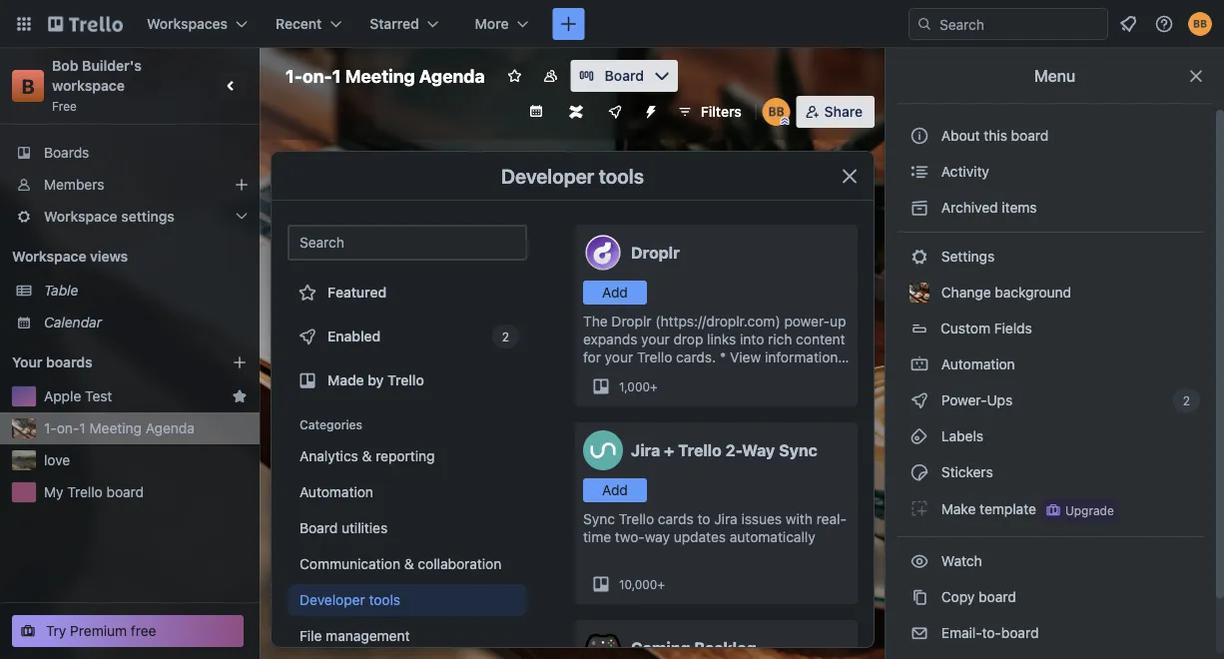 Task type: vqa. For each thing, say whether or not it's contained in the screenshot.
Add corresponding to Droplr
yes



Task type: locate. For each thing, give the bounding box(es) containing it.
developer down calendar power-up image
[[501, 164, 594, 187]]

1 vertical spatial tools
[[369, 592, 401, 608]]

0 horizontal spatial tools
[[369, 592, 401, 608]]

developer
[[501, 164, 594, 187], [300, 592, 365, 608]]

0 vertical spatial on-
[[303, 65, 332, 86]]

sm image left the copy
[[910, 587, 930, 607]]

0 vertical spatial automation link
[[898, 349, 1205, 381]]

sm image left stickers on the bottom right of the page
[[910, 462, 930, 482]]

table link
[[44, 281, 248, 301]]

meeting down test
[[89, 420, 142, 436]]

sync inside sync trello cards to jira issues with real- time two-way updates automatically
[[583, 511, 615, 527]]

Search text field
[[288, 225, 527, 261]]

share button
[[797, 96, 875, 128]]

sm image inside email-to-board link
[[910, 623, 930, 643]]

2 add button from the top
[[583, 478, 647, 502]]

0 horizontal spatial 1-on-1 meeting agenda
[[44, 420, 195, 436]]

droplr
[[631, 243, 680, 262]]

1 sm image from the top
[[910, 247, 930, 267]]

1 vertical spatial add button
[[583, 478, 647, 502]]

Board name text field
[[276, 60, 495, 92]]

activity link
[[898, 156, 1205, 188]]

1 horizontal spatial &
[[404, 556, 414, 572]]

3 sm image from the top
[[910, 391, 930, 410]]

featured link
[[288, 273, 527, 313]]

add for droplr
[[602, 284, 628, 301]]

menu
[[1035, 66, 1076, 85]]

1- up love
[[44, 420, 57, 436]]

1-on-1 meeting agenda link
[[44, 418, 248, 438]]

1-on-1 meeting agenda down the apple test link
[[44, 420, 195, 436]]

workspace for workspace settings
[[44, 208, 118, 225]]

try premium free
[[46, 623, 156, 639]]

0 horizontal spatial board
[[300, 520, 338, 536]]

jira right to
[[714, 511, 738, 527]]

0 horizontal spatial jira
[[631, 441, 660, 460]]

0 vertical spatial 1-
[[286, 65, 303, 86]]

tools down communication & collaboration
[[369, 592, 401, 608]]

+ for jira
[[664, 441, 675, 460]]

settings
[[121, 208, 175, 225]]

change background link
[[898, 277, 1205, 309]]

sm image inside archived items "link"
[[910, 198, 930, 218]]

workspace for workspace views
[[12, 248, 86, 265]]

sm image for labels
[[910, 426, 930, 446]]

two-
[[615, 529, 645, 545]]

board
[[1011, 127, 1049, 144], [106, 484, 144, 500], [979, 589, 1016, 605], [1002, 625, 1039, 641]]

board
[[605, 67, 644, 84], [300, 520, 338, 536]]

board down copy board link
[[1002, 625, 1039, 641]]

1 horizontal spatial 1-
[[286, 65, 303, 86]]

more
[[475, 15, 509, 32]]

sm image left "activity"
[[910, 162, 930, 182]]

+ down way
[[658, 577, 665, 591]]

0 horizontal spatial 2
[[502, 330, 509, 344]]

0 horizontal spatial sync
[[583, 511, 615, 527]]

open information menu image
[[1155, 14, 1175, 34]]

2
[[502, 330, 509, 344], [1183, 394, 1191, 407]]

2 sm image from the top
[[910, 198, 930, 218]]

7 sm image from the top
[[910, 587, 930, 607]]

0 horizontal spatial automation
[[300, 484, 373, 500]]

1 vertical spatial meeting
[[89, 420, 142, 436]]

+ left '2-'
[[664, 441, 675, 460]]

sm image inside activity "link"
[[910, 162, 930, 182]]

apple
[[44, 388, 81, 404]]

1 vertical spatial add
[[602, 482, 628, 498]]

automation link down custom fields button
[[898, 349, 1205, 381]]

5 sm image from the top
[[910, 462, 930, 482]]

agenda
[[419, 65, 485, 86], [146, 420, 195, 436]]

1 vertical spatial on-
[[57, 420, 79, 436]]

items
[[1002, 199, 1037, 216]]

1 vertical spatial workspace
[[12, 248, 86, 265]]

trello up the two-
[[619, 511, 654, 527]]

sm image for email-to-board
[[910, 623, 930, 643]]

tools
[[599, 164, 644, 187], [369, 592, 401, 608]]

0 horizontal spatial meeting
[[89, 420, 142, 436]]

sm image inside stickers link
[[910, 462, 930, 482]]

1 vertical spatial sync
[[583, 511, 615, 527]]

this
[[984, 127, 1008, 144]]

1 vertical spatial jira
[[714, 511, 738, 527]]

board for board
[[605, 67, 644, 84]]

0 vertical spatial 2
[[502, 330, 509, 344]]

0 vertical spatial +
[[650, 380, 658, 394]]

0 vertical spatial developer
[[501, 164, 594, 187]]

background
[[995, 284, 1072, 301]]

automation image
[[635, 96, 663, 124]]

add button for jira + trello 2-way sync
[[583, 478, 647, 502]]

1 horizontal spatial automation link
[[898, 349, 1205, 381]]

0 vertical spatial agenda
[[419, 65, 485, 86]]

add for jira + trello 2-way sync
[[602, 482, 628, 498]]

0 vertical spatial board
[[605, 67, 644, 84]]

workspace navigation collapse icon image
[[218, 72, 246, 100]]

automation link down analytics & reporting link
[[288, 476, 527, 508]]

developer down communication in the bottom left of the page
[[300, 592, 365, 608]]

sm image for make template
[[910, 498, 930, 518]]

automation up board utilities at the bottom of the page
[[300, 484, 373, 500]]

search image
[[917, 16, 933, 32]]

0 horizontal spatial 1-
[[44, 420, 57, 436]]

agenda up the love link
[[146, 420, 195, 436]]

agenda left star or unstar board image at top
[[419, 65, 485, 86]]

0 vertical spatial automation
[[938, 356, 1015, 373]]

1 vertical spatial 1-
[[44, 420, 57, 436]]

test
[[85, 388, 112, 404]]

& right analytics
[[362, 448, 372, 464]]

1 add from the top
[[602, 284, 628, 301]]

meeting down "starred"
[[345, 65, 415, 86]]

sm image
[[910, 247, 930, 267], [910, 355, 930, 375], [910, 498, 930, 518], [910, 623, 930, 643]]

boards
[[44, 144, 89, 161]]

about this board button
[[898, 120, 1205, 152]]

board utilities link
[[288, 512, 527, 544]]

board for board utilities
[[300, 520, 338, 536]]

board up power ups icon
[[605, 67, 644, 84]]

0 horizontal spatial developer tools
[[300, 592, 401, 608]]

0 horizontal spatial &
[[362, 448, 372, 464]]

change background
[[938, 284, 1072, 301]]

starred
[[370, 15, 419, 32]]

3 sm image from the top
[[910, 498, 930, 518]]

sm image for archived items
[[910, 198, 930, 218]]

custom fields button
[[898, 313, 1205, 345]]

love
[[44, 452, 70, 468]]

add
[[602, 284, 628, 301], [602, 482, 628, 498]]

1 horizontal spatial 2
[[1183, 394, 1191, 407]]

sm image inside watch link
[[910, 551, 930, 571]]

on- down recent popup button
[[303, 65, 332, 86]]

free
[[52, 99, 77, 113]]

tools inside developer tools link
[[369, 592, 401, 608]]

Search field
[[933, 9, 1108, 39]]

trello left '2-'
[[678, 441, 722, 460]]

workspace inside dropdown button
[[44, 208, 118, 225]]

2 add from the top
[[602, 482, 628, 498]]

1
[[332, 65, 341, 86], [79, 420, 86, 436]]

board right the this
[[1011, 127, 1049, 144]]

1 horizontal spatial on-
[[303, 65, 332, 86]]

0 vertical spatial 1-on-1 meeting agenda
[[286, 65, 485, 86]]

jira + trello 2-way sync
[[631, 441, 818, 460]]

archived items link
[[898, 192, 1205, 224]]

sync up time
[[583, 511, 615, 527]]

0 vertical spatial tools
[[599, 164, 644, 187]]

automation up the power-ups
[[938, 356, 1015, 373]]

0 vertical spatial 1
[[332, 65, 341, 86]]

sm image for copy board
[[910, 587, 930, 607]]

& down board utilities link
[[404, 556, 414, 572]]

management
[[326, 628, 410, 644]]

sm image left archived
[[910, 198, 930, 218]]

1 horizontal spatial jira
[[714, 511, 738, 527]]

communication
[[300, 556, 401, 572]]

jira down 1,000 +
[[631, 441, 660, 460]]

sm image left the watch
[[910, 551, 930, 571]]

bob builder (bobbuilder40) image
[[1189, 12, 1212, 36]]

fields
[[995, 320, 1033, 337]]

custom
[[941, 320, 991, 337]]

1 down recent popup button
[[332, 65, 341, 86]]

sm image for settings
[[910, 247, 930, 267]]

analytics & reporting link
[[288, 440, 527, 472]]

1 vertical spatial 1-on-1 meeting agenda
[[44, 420, 195, 436]]

add button up the two-
[[583, 478, 647, 502]]

2 sm image from the top
[[910, 355, 930, 375]]

updates
[[674, 529, 726, 545]]

sm image
[[910, 162, 930, 182], [910, 198, 930, 218], [910, 391, 930, 410], [910, 426, 930, 446], [910, 462, 930, 482], [910, 551, 930, 571], [910, 587, 930, 607]]

4 sm image from the top
[[910, 623, 930, 643]]

workspace up table in the top left of the page
[[12, 248, 86, 265]]

1 vertical spatial developer
[[300, 592, 365, 608]]

members
[[44, 176, 104, 193]]

0 horizontal spatial developer
[[300, 592, 365, 608]]

activity
[[938, 163, 990, 180]]

add board image
[[232, 355, 248, 371]]

sm image inside settings link
[[910, 247, 930, 267]]

meeting inside the board name text field
[[345, 65, 415, 86]]

sync right the way
[[779, 441, 818, 460]]

file management link
[[288, 620, 527, 652]]

1 vertical spatial &
[[404, 556, 414, 572]]

jira inside sync trello cards to jira issues with real- time two-way updates automatically
[[714, 511, 738, 527]]

1 add button from the top
[[583, 281, 647, 305]]

1 horizontal spatial tools
[[599, 164, 644, 187]]

1 vertical spatial developer tools
[[300, 592, 401, 608]]

workspace down members
[[44, 208, 118, 225]]

0 vertical spatial workspace
[[44, 208, 118, 225]]

make template
[[938, 501, 1037, 517]]

0 horizontal spatial on-
[[57, 420, 79, 436]]

0 vertical spatial meeting
[[345, 65, 415, 86]]

board for trello
[[106, 484, 144, 500]]

confluence icon image
[[569, 105, 583, 119]]

1-
[[286, 65, 303, 86], [44, 420, 57, 436]]

sm image inside copy board link
[[910, 587, 930, 607]]

1 horizontal spatial developer tools
[[501, 164, 644, 187]]

1,000
[[619, 380, 650, 394]]

1 vertical spatial +
[[664, 441, 675, 460]]

1 vertical spatial agenda
[[146, 420, 195, 436]]

1 horizontal spatial agenda
[[419, 65, 485, 86]]

1 vertical spatial 2
[[1183, 394, 1191, 407]]

1 vertical spatial 1
[[79, 420, 86, 436]]

workspace
[[44, 208, 118, 225], [12, 248, 86, 265]]

developer tools down confluence icon
[[501, 164, 644, 187]]

with
[[786, 511, 813, 527]]

sm image for power-ups
[[910, 391, 930, 410]]

workspace settings
[[44, 208, 175, 225]]

developer tools down communication in the bottom left of the page
[[300, 592, 401, 608]]

0 horizontal spatial automation link
[[288, 476, 527, 508]]

sm image inside labels link
[[910, 426, 930, 446]]

1- down recent
[[286, 65, 303, 86]]

table
[[44, 282, 78, 299]]

1 down apple test
[[79, 420, 86, 436]]

board left utilities
[[300, 520, 338, 536]]

1 horizontal spatial developer
[[501, 164, 594, 187]]

0 vertical spatial &
[[362, 448, 372, 464]]

1- inside the board name text field
[[286, 65, 303, 86]]

on- down apple
[[57, 420, 79, 436]]

my
[[44, 484, 63, 500]]

your
[[12, 354, 42, 371]]

power-
[[942, 392, 987, 408]]

share
[[825, 103, 863, 120]]

1 sm image from the top
[[910, 162, 930, 182]]

4 sm image from the top
[[910, 426, 930, 446]]

1 horizontal spatial meeting
[[345, 65, 415, 86]]

0 vertical spatial add
[[602, 284, 628, 301]]

board down the love link
[[106, 484, 144, 500]]

sm image left power-
[[910, 391, 930, 410]]

add button down droplr at the top of the page
[[583, 281, 647, 305]]

email-to-board link
[[898, 617, 1205, 649]]

1 horizontal spatial sync
[[779, 441, 818, 460]]

2 vertical spatial +
[[658, 577, 665, 591]]

your boards
[[12, 354, 93, 371]]

try premium free button
[[12, 615, 244, 647]]

trello right by
[[388, 372, 424, 389]]

apple test link
[[44, 387, 224, 406]]

free
[[131, 623, 156, 639]]

1,000 +
[[619, 380, 658, 394]]

trello
[[388, 372, 424, 389], [678, 441, 722, 460], [67, 484, 103, 500], [619, 511, 654, 527]]

1 horizontal spatial 1-on-1 meeting agenda
[[286, 65, 485, 86]]

sm image left labels
[[910, 426, 930, 446]]

0 vertical spatial add button
[[583, 281, 647, 305]]

1-on-1 meeting agenda down "starred"
[[286, 65, 485, 86]]

made by trello
[[328, 372, 424, 389]]

tools down power ups icon
[[599, 164, 644, 187]]

on-
[[303, 65, 332, 86], [57, 420, 79, 436]]

this member is an admin of this board. image
[[781, 117, 790, 126]]

workspace visible image
[[543, 68, 559, 84]]

6 sm image from the top
[[910, 551, 930, 571]]

starred icon image
[[232, 389, 248, 404]]

star or unstar board image
[[507, 68, 523, 84]]

add up 1,000
[[602, 284, 628, 301]]

add button for droplr
[[583, 281, 647, 305]]

& for communication
[[404, 556, 414, 572]]

+ up jira + trello 2-way sync at the bottom right of the page
[[650, 380, 658, 394]]

enabled
[[328, 328, 381, 345]]

1 horizontal spatial 1
[[332, 65, 341, 86]]

0 vertical spatial developer tools
[[501, 164, 644, 187]]

1 horizontal spatial automation
[[938, 356, 1015, 373]]

board utilities
[[300, 520, 388, 536]]

board inside button
[[1011, 127, 1049, 144]]

builder's
[[82, 57, 142, 74]]

to-
[[982, 625, 1002, 641]]

boards
[[46, 354, 93, 371]]

try
[[46, 623, 66, 639]]

more button
[[463, 8, 541, 40]]

boards link
[[0, 137, 260, 169]]

board inside 'button'
[[605, 67, 644, 84]]

copy board link
[[898, 581, 1205, 613]]

1 horizontal spatial board
[[605, 67, 644, 84]]

add up the two-
[[602, 482, 628, 498]]

1 vertical spatial automation link
[[288, 476, 527, 508]]

1 vertical spatial board
[[300, 520, 338, 536]]



Task type: describe. For each thing, give the bounding box(es) containing it.
archived
[[942, 199, 998, 216]]

2 for enabled
[[502, 330, 509, 344]]

utilities
[[342, 520, 388, 536]]

archived items
[[938, 199, 1037, 216]]

+ for 10,000
[[658, 577, 665, 591]]

sm image for stickers
[[910, 462, 930, 482]]

members link
[[0, 169, 260, 201]]

0 horizontal spatial 1
[[79, 420, 86, 436]]

workspace settings button
[[0, 201, 260, 233]]

developer tools inside developer tools link
[[300, 592, 401, 608]]

issues
[[742, 511, 782, 527]]

change
[[942, 284, 991, 301]]

trello right the "my" at the left of page
[[67, 484, 103, 500]]

create board or workspace image
[[559, 14, 579, 34]]

way
[[742, 441, 775, 460]]

board for this
[[1011, 127, 1049, 144]]

copy board
[[938, 589, 1016, 605]]

& for analytics
[[362, 448, 372, 464]]

settings link
[[898, 241, 1205, 273]]

back to home image
[[48, 8, 123, 40]]

custom fields
[[941, 320, 1033, 337]]

b
[[21, 74, 35, 97]]

workspaces
[[147, 15, 228, 32]]

bob builder (bobbuilder40) image
[[763, 98, 791, 126]]

power-ups
[[938, 392, 1017, 408]]

backlog
[[694, 639, 757, 658]]

make
[[942, 501, 976, 517]]

time
[[583, 529, 611, 545]]

by
[[368, 372, 384, 389]]

10,000 +
[[619, 577, 665, 591]]

primary element
[[0, 0, 1224, 48]]

my trello board link
[[44, 482, 248, 502]]

categories
[[300, 417, 363, 431]]

board up to-
[[979, 589, 1016, 605]]

calendar power-up image
[[528, 103, 544, 119]]

0 vertical spatial jira
[[631, 441, 660, 460]]

recent button
[[264, 8, 354, 40]]

b link
[[12, 70, 44, 102]]

workspaces button
[[135, 8, 260, 40]]

2 for power-ups
[[1183, 394, 1191, 407]]

reporting
[[376, 448, 435, 464]]

template
[[980, 501, 1037, 517]]

gaming backlog
[[631, 639, 757, 658]]

file
[[300, 628, 322, 644]]

bob builder's workspace free
[[52, 57, 145, 113]]

sm image for activity
[[910, 162, 930, 182]]

sm image for watch
[[910, 551, 930, 571]]

filters button
[[671, 96, 748, 128]]

calendar link
[[44, 313, 248, 333]]

0 vertical spatial sync
[[779, 441, 818, 460]]

analytics
[[300, 448, 358, 464]]

views
[[90, 248, 128, 265]]

real-
[[817, 511, 847, 527]]

ups
[[987, 392, 1013, 408]]

analytics & reporting
[[300, 448, 435, 464]]

developer tools link
[[288, 584, 527, 616]]

0 horizontal spatial agenda
[[146, 420, 195, 436]]

stickers link
[[898, 456, 1205, 488]]

upgrade
[[1066, 503, 1114, 517]]

board for to-
[[1002, 625, 1039, 641]]

recent
[[276, 15, 322, 32]]

made by trello link
[[288, 361, 527, 401]]

email-
[[942, 625, 982, 641]]

trello inside sync trello cards to jira issues with real- time two-way updates automatically
[[619, 511, 654, 527]]

way
[[645, 529, 670, 545]]

agenda inside the board name text field
[[419, 65, 485, 86]]

made
[[328, 372, 364, 389]]

calendar
[[44, 314, 102, 331]]

1- inside 1-on-1 meeting agenda link
[[44, 420, 57, 436]]

upgrade button
[[1042, 498, 1118, 522]]

workspace
[[52, 77, 125, 94]]

automatically
[[730, 529, 816, 545]]

1 vertical spatial automation
[[300, 484, 373, 500]]

+ for 1,000
[[650, 380, 658, 394]]

10,000
[[619, 577, 658, 591]]

board button
[[571, 60, 678, 92]]

power ups image
[[607, 104, 623, 120]]

about
[[942, 127, 980, 144]]

watch link
[[898, 545, 1205, 577]]

bob
[[52, 57, 78, 74]]

on- inside the board name text field
[[303, 65, 332, 86]]

1 inside the board name text field
[[332, 65, 341, 86]]

bob builder's workspace link
[[52, 57, 145, 94]]

cards
[[658, 511, 694, 527]]

your boards with 4 items element
[[12, 351, 202, 375]]

0 notifications image
[[1117, 12, 1141, 36]]

my trello board
[[44, 484, 144, 500]]

featured
[[328, 284, 387, 301]]

about this board
[[942, 127, 1049, 144]]

copy
[[942, 589, 975, 605]]

2-
[[726, 441, 742, 460]]

starred button
[[358, 8, 451, 40]]

workspace views
[[12, 248, 128, 265]]

collaboration
[[418, 556, 502, 572]]

sync trello cards to jira issues with real- time two-way updates automatically
[[583, 511, 847, 545]]

apple test
[[44, 388, 112, 404]]

labels
[[938, 428, 984, 444]]

file management
[[300, 628, 410, 644]]

stickers
[[938, 464, 993, 480]]

sm image for automation
[[910, 355, 930, 375]]

1-on-1 meeting agenda inside the board name text field
[[286, 65, 485, 86]]



